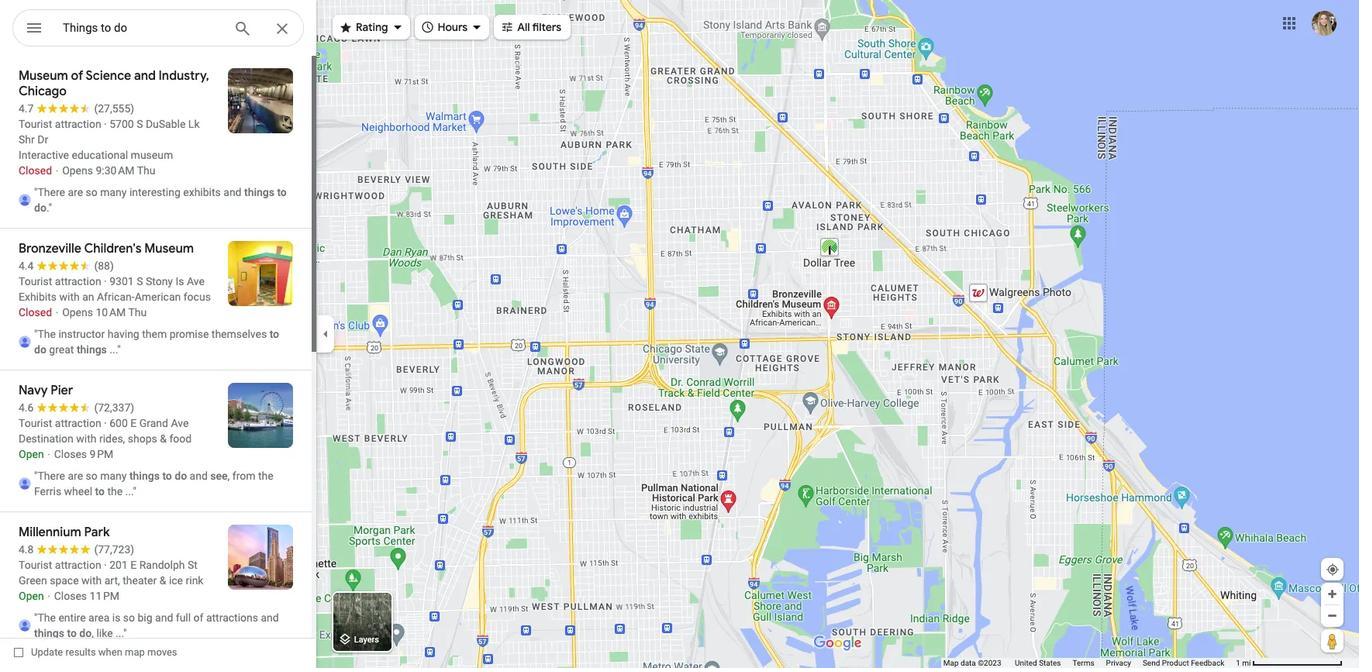 Task type: locate. For each thing, give the bounding box(es) containing it.
collapse side panel image
[[317, 326, 334, 343]]

terms button
[[1073, 659, 1095, 669]]

when
[[98, 647, 122, 659]]

feedback
[[1192, 659, 1225, 668]]

1
[[1237, 659, 1241, 668]]

filters
[[532, 20, 562, 34]]

rating
[[356, 20, 388, 34]]

moves
[[147, 647, 177, 659]]

show your location image
[[1326, 563, 1340, 577]]

google account: michelle dermenjian  
(michelle.dermenjian@adept.ai) image
[[1312, 11, 1337, 35]]

layers
[[354, 636, 379, 646]]

united states button
[[1015, 659, 1062, 669]]

terms
[[1073, 659, 1095, 668]]

states
[[1040, 659, 1062, 668]]

privacy
[[1107, 659, 1132, 668]]

hours
[[438, 20, 468, 34]]

©2023
[[978, 659, 1002, 668]]

google maps element
[[0, 0, 1360, 669]]

 hours
[[421, 18, 468, 35]]

send
[[1143, 659, 1161, 668]]

footer
[[944, 659, 1237, 669]]

 search field
[[12, 9, 304, 50]]

None field
[[63, 19, 221, 37]]

privacy button
[[1107, 659, 1132, 669]]

footer containing map data ©2023
[[944, 659, 1237, 669]]

all
[[518, 20, 530, 34]]

map
[[944, 659, 959, 668]]

map
[[125, 647, 145, 659]]



Task type: describe. For each thing, give the bounding box(es) containing it.
zoom out image
[[1327, 610, 1339, 622]]

mi
[[1243, 659, 1252, 668]]

1 mi button
[[1237, 659, 1343, 668]]

update
[[31, 647, 63, 659]]

send product feedback button
[[1143, 659, 1225, 669]]

 button
[[12, 9, 56, 50]]

show street view coverage image
[[1322, 630, 1344, 653]]

footer inside google maps element
[[944, 659, 1237, 669]]

results
[[66, 647, 96, 659]]

 all filters
[[500, 18, 562, 35]]

none field inside things to do "field"
[[63, 19, 221, 37]]

update results when map moves
[[31, 647, 177, 659]]


[[25, 17, 43, 39]]

Update results when map moves checkbox
[[14, 643, 177, 662]]

send product feedback
[[1143, 659, 1225, 668]]

zoom in image
[[1327, 589, 1339, 600]]

data
[[961, 659, 976, 668]]

product
[[1163, 659, 1190, 668]]


[[421, 18, 435, 35]]

united states
[[1015, 659, 1062, 668]]

1 mi
[[1237, 659, 1252, 668]]

Things to do field
[[12, 9, 304, 47]]


[[500, 18, 514, 35]]


[[339, 18, 353, 35]]

map data ©2023
[[944, 659, 1004, 668]]

 rating
[[339, 18, 388, 35]]

united
[[1015, 659, 1038, 668]]

results for things to do feed
[[0, 56, 316, 654]]



Task type: vqa. For each thing, say whether or not it's contained in the screenshot.
Terms on the bottom right of page
yes



